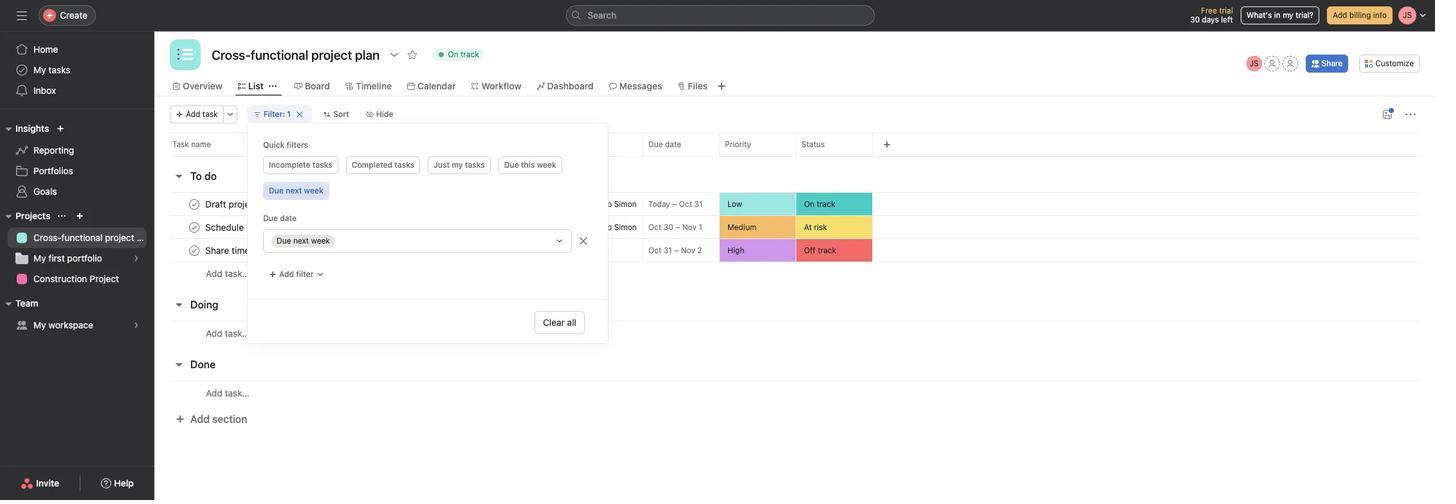 Task type: locate. For each thing, give the bounding box(es) containing it.
2 vertical spatial week
[[311, 236, 330, 246]]

1 vertical spatial on
[[805, 199, 815, 209]]

my down team
[[33, 320, 46, 331]]

jacob simon button for today
[[572, 197, 640, 212]]

my inside button
[[452, 160, 463, 170]]

add task… button up more section actions image
[[206, 267, 250, 281]]

1 jacob simon button from the top
[[572, 197, 640, 212]]

add left task
[[186, 109, 200, 119]]

oct 30 – nov 1
[[649, 223, 703, 232]]

completed
[[352, 160, 393, 170]]

trial
[[1220, 6, 1234, 15]]

1 vertical spatial next
[[293, 236, 309, 246]]

1 jacob from the top
[[590, 199, 612, 209]]

at risk button
[[797, 216, 873, 239]]

due next week down incomplete tasks button
[[269, 186, 324, 196]]

30 left days
[[1191, 15, 1201, 24]]

add tab image
[[717, 81, 727, 91]]

due this week
[[504, 160, 557, 170]]

free
[[1202, 6, 1218, 15]]

today
[[649, 200, 671, 209]]

– down oct 30 – nov 1 on the top
[[675, 246, 679, 256]]

2 vertical spatial add task… row
[[154, 381, 1436, 405]]

0 horizontal spatial my
[[452, 160, 463, 170]]

2 vertical spatial oct
[[649, 246, 662, 256]]

completed tasks
[[352, 160, 415, 170]]

due date up the today at the left
[[649, 140, 682, 149]]

add left billing
[[1334, 10, 1348, 20]]

low
[[728, 199, 743, 209]]

track inside dropdown button
[[818, 246, 837, 255]]

tasks down home
[[48, 64, 70, 75]]

add billing info button
[[1328, 6, 1393, 24]]

task… up the section
[[225, 388, 250, 399]]

1 completed checkbox from the top
[[187, 197, 202, 212]]

3 completed image from the top
[[187, 243, 202, 258]]

0 horizontal spatial date
[[280, 214, 297, 223]]

add task
[[186, 109, 218, 119]]

tasks right just
[[465, 160, 485, 170]]

1 my from the top
[[33, 64, 46, 75]]

task… down more section actions image
[[225, 328, 250, 339]]

add task… down more section actions image
[[206, 328, 250, 339]]

today – oct 31
[[649, 200, 703, 209]]

oct for oct 31
[[649, 246, 662, 256]]

0 vertical spatial jacob
[[590, 199, 612, 209]]

track up risk
[[817, 199, 836, 209]]

add task… button up the section
[[206, 387, 250, 401]]

remove image
[[579, 236, 589, 247]]

1 vertical spatial week
[[304, 186, 324, 196]]

track right off
[[818, 246, 837, 255]]

date down due next week button
[[280, 214, 297, 223]]

0 vertical spatial completed checkbox
[[187, 197, 202, 212]]

add to starred image
[[408, 50, 418, 60]]

nov for 1
[[683, 223, 697, 232]]

completed checkbox for off track
[[187, 243, 202, 258]]

customize button
[[1360, 55, 1420, 73]]

week up filter
[[311, 236, 330, 246]]

0 vertical spatial due date
[[649, 140, 682, 149]]

2 add task… row from the top
[[154, 321, 1436, 346]]

completed image
[[187, 197, 202, 212], [187, 220, 202, 235], [187, 243, 202, 258]]

my workspace
[[33, 320, 93, 331]]

1 vertical spatial jacob simon button
[[572, 220, 640, 235]]

3 add task… from the top
[[206, 388, 250, 399]]

add task… row for done
[[154, 381, 1436, 405]]

task… up more section actions image
[[225, 268, 250, 279]]

1 horizontal spatial on track
[[805, 199, 836, 209]]

insights button
[[0, 121, 49, 136]]

– right the today at the left
[[673, 200, 677, 209]]

add task… row
[[154, 262, 1436, 286], [154, 321, 1436, 346], [154, 381, 1436, 405]]

timeline link
[[346, 79, 392, 93]]

workflow link
[[471, 79, 522, 93]]

1 horizontal spatial more actions image
[[1406, 109, 1417, 120]]

add task… up more section actions image
[[206, 268, 250, 279]]

0 horizontal spatial 1
[[287, 109, 291, 119]]

draft project brief cell
[[154, 192, 567, 216]]

on track button up calendar
[[427, 46, 490, 64]]

oct
[[679, 200, 693, 209], [649, 223, 662, 232], [649, 246, 662, 256]]

jacob simon left oct 30 – nov 1 on the top
[[590, 222, 637, 232]]

1 horizontal spatial my
[[1283, 10, 1294, 20]]

more actions image
[[1406, 109, 1417, 120], [226, 111, 234, 118]]

on track button
[[427, 46, 490, 64], [797, 193, 873, 216]]

1 vertical spatial completed checkbox
[[187, 243, 202, 258]]

jacob
[[590, 199, 612, 209], [590, 222, 612, 232]]

filter: 1 button
[[248, 106, 312, 124]]

collapse task list for this section image
[[174, 300, 184, 310], [174, 360, 184, 370]]

hide button
[[360, 106, 399, 124]]

on track
[[448, 50, 479, 59], [805, 199, 836, 209]]

my right just
[[452, 160, 463, 170]]

0 vertical spatial jacob simon button
[[572, 197, 640, 212]]

– inside row
[[675, 246, 679, 256]]

2 add task… button from the top
[[206, 327, 250, 341]]

1 vertical spatial on track
[[805, 199, 836, 209]]

my up inbox
[[33, 64, 46, 75]]

all
[[567, 317, 577, 328]]

None text field
[[209, 43, 383, 66]]

0 vertical spatial task…
[[225, 268, 250, 279]]

row containing high
[[154, 239, 1436, 263]]

0 vertical spatial add task…
[[206, 268, 250, 279]]

row
[[154, 133, 1436, 156], [170, 156, 1420, 157], [154, 192, 1436, 216], [154, 216, 1436, 239], [154, 239, 1436, 263]]

due date down due next week button
[[263, 214, 297, 223]]

reporting link
[[8, 140, 147, 161]]

add inside header to do tree grid
[[206, 268, 223, 279]]

oct 31 – nov 2
[[649, 246, 703, 256]]

– down the today – oct 31
[[676, 223, 681, 232]]

customize
[[1376, 59, 1415, 68]]

due left this
[[504, 160, 519, 170]]

1 task… from the top
[[225, 268, 250, 279]]

0 vertical spatial on
[[448, 50, 459, 59]]

more section actions image
[[243, 300, 253, 310]]

nov for 2
[[681, 246, 696, 256]]

add field image
[[884, 141, 891, 149]]

tasks inside global element
[[48, 64, 70, 75]]

1 vertical spatial add task… button
[[206, 327, 250, 341]]

week inside dropdown button
[[311, 236, 330, 246]]

0 vertical spatial next
[[286, 186, 302, 196]]

1 vertical spatial 30
[[664, 223, 674, 232]]

1 vertical spatial on track button
[[797, 193, 873, 216]]

off track button
[[797, 239, 873, 262]]

new image
[[57, 125, 65, 133]]

2 jacob simon button from the top
[[572, 220, 640, 235]]

1 vertical spatial task…
[[225, 328, 250, 339]]

oct inside row
[[649, 246, 662, 256]]

0 vertical spatial my
[[33, 64, 46, 75]]

0 horizontal spatial due date
[[263, 214, 297, 223]]

done
[[191, 359, 216, 371]]

0 vertical spatial 30
[[1191, 15, 1201, 24]]

2 simon from the top
[[614, 222, 637, 232]]

2 collapse task list for this section image from the top
[[174, 360, 184, 370]]

0 vertical spatial add task… row
[[154, 262, 1436, 286]]

1 vertical spatial jacob simon
[[590, 222, 637, 232]]

my left first
[[33, 253, 46, 264]]

add left filter
[[279, 270, 294, 279]]

2 vertical spatial track
[[818, 246, 837, 255]]

completed image right plan
[[187, 220, 202, 235]]

completed checkbox inside the draft project brief 'cell'
[[187, 197, 202, 212]]

0 horizontal spatial 31
[[664, 246, 673, 256]]

2 vertical spatial –
[[675, 246, 679, 256]]

due up the today at the left
[[649, 140, 663, 149]]

1 add task… button from the top
[[206, 267, 250, 281]]

timeline
[[356, 80, 392, 91]]

1 horizontal spatial on
[[805, 199, 815, 209]]

show options, current sort, top image
[[58, 212, 66, 220]]

more section actions image
[[241, 171, 252, 182]]

1 add task… from the top
[[206, 268, 250, 279]]

oct down the today at the left
[[649, 223, 662, 232]]

add task… button down more section actions image
[[206, 327, 250, 341]]

0 vertical spatial week
[[537, 160, 557, 170]]

date up the today – oct 31
[[665, 140, 682, 149]]

2 vertical spatial my
[[33, 320, 46, 331]]

my for my first portfolio
[[33, 253, 46, 264]]

next down incomplete at top left
[[286, 186, 302, 196]]

completed image up completed option
[[187, 197, 202, 212]]

3 task… from the top
[[225, 388, 250, 399]]

days
[[1203, 15, 1220, 24]]

2 vertical spatial add task… button
[[206, 387, 250, 401]]

due this week button
[[499, 156, 562, 174]]

week down incomplete tasks button
[[304, 186, 324, 196]]

0 vertical spatial 31
[[695, 200, 703, 209]]

add task… for done
[[206, 388, 250, 399]]

my inside my workspace 'link'
[[33, 320, 46, 331]]

week right this
[[537, 160, 557, 170]]

1 inside dropdown button
[[287, 109, 291, 119]]

name
[[191, 140, 211, 149]]

completed image inside schedule kickoff meeting cell
[[187, 220, 202, 235]]

oct down oct 30 – nov 1 on the top
[[649, 246, 662, 256]]

2 add task… from the top
[[206, 328, 250, 339]]

0 horizontal spatial 30
[[664, 223, 674, 232]]

add task…
[[206, 268, 250, 279], [206, 328, 250, 339], [206, 388, 250, 399]]

messages link
[[609, 79, 663, 93]]

add down doing button
[[206, 328, 223, 339]]

1 vertical spatial 1
[[699, 223, 703, 232]]

incomplete
[[269, 160, 311, 170]]

oct up oct 30 – nov 1 on the top
[[679, 200, 693, 209]]

dashboard
[[547, 80, 594, 91]]

in
[[1275, 10, 1281, 20]]

jacob simon left the today at the left
[[590, 199, 637, 209]]

0 vertical spatial collapse task list for this section image
[[174, 300, 184, 310]]

0 vertical spatial jacob simon
[[590, 199, 637, 209]]

add section button
[[170, 408, 253, 431]]

nov down the today – oct 31
[[683, 223, 697, 232]]

due next week group
[[263, 230, 593, 253]]

first
[[48, 253, 65, 264]]

jacob simon button for oct
[[572, 220, 640, 235]]

next up filter
[[293, 236, 309, 246]]

tasks right completed
[[395, 160, 415, 170]]

messages
[[620, 80, 663, 91]]

1 completed image from the top
[[187, 197, 202, 212]]

add left the section
[[191, 414, 210, 425]]

global element
[[0, 32, 154, 109]]

my right 'in'
[[1283, 10, 1294, 20]]

3 my from the top
[[33, 320, 46, 331]]

high button
[[720, 239, 796, 262]]

plan
[[137, 232, 154, 243]]

task
[[203, 109, 218, 119]]

31 up oct 30 – nov 1 on the top
[[695, 200, 703, 209]]

1 vertical spatial add task…
[[206, 328, 250, 339]]

2 vertical spatial add task…
[[206, 388, 250, 399]]

0 vertical spatial simon
[[614, 199, 637, 209]]

just my tasks button
[[428, 156, 491, 174]]

nov left 2
[[681, 246, 696, 256]]

due inside dropdown button
[[277, 236, 291, 246]]

3 add task… button from the top
[[206, 387, 250, 401]]

1 vertical spatial jacob
[[590, 222, 612, 232]]

task… for doing
[[225, 328, 250, 339]]

2 vertical spatial completed image
[[187, 243, 202, 258]]

1 vertical spatial due date
[[263, 214, 297, 223]]

1 horizontal spatial date
[[665, 140, 682, 149]]

1 horizontal spatial on track button
[[797, 193, 873, 216]]

–
[[673, 200, 677, 209], [676, 223, 681, 232], [675, 246, 679, 256]]

collapse task list for this section image for doing
[[174, 300, 184, 310]]

2 jacob from the top
[[590, 222, 612, 232]]

1 vertical spatial my
[[33, 253, 46, 264]]

Completed checkbox
[[187, 197, 202, 212], [187, 243, 202, 258]]

completed image for oct 30 – nov 1
[[187, 220, 202, 235]]

2 completed image from the top
[[187, 220, 202, 235]]

add filter
[[279, 270, 314, 279]]

30 inside header to do tree grid
[[664, 223, 674, 232]]

add inside add task button
[[186, 109, 200, 119]]

0 vertical spatial completed image
[[187, 197, 202, 212]]

2 vertical spatial task…
[[225, 388, 250, 399]]

1 horizontal spatial 1
[[699, 223, 703, 232]]

simon left the today at the left
[[614, 199, 637, 209]]

on track up calendar
[[448, 50, 479, 59]]

due next week
[[269, 186, 324, 196], [277, 236, 330, 246]]

collapse task list for this section image left done at left bottom
[[174, 360, 184, 370]]

my tasks link
[[8, 60, 147, 80]]

task
[[172, 140, 189, 149]]

share
[[1322, 59, 1343, 68]]

nov inside row
[[681, 246, 696, 256]]

30
[[1191, 15, 1201, 24], [664, 223, 674, 232]]

my tasks
[[33, 64, 70, 75]]

completed image down completed option
[[187, 243, 202, 258]]

add billing info
[[1334, 10, 1388, 20]]

completed checkbox down completed option
[[187, 243, 202, 258]]

add task… button
[[206, 267, 250, 281], [206, 327, 250, 341], [206, 387, 250, 401]]

jacob simon
[[590, 199, 637, 209], [590, 222, 637, 232]]

1 vertical spatial collapse task list for this section image
[[174, 360, 184, 370]]

1 vertical spatial simon
[[614, 222, 637, 232]]

31 down oct 30 – nov 1 on the top
[[664, 246, 673, 256]]

2 my from the top
[[33, 253, 46, 264]]

3 add task… row from the top
[[154, 381, 1436, 405]]

1 vertical spatial my
[[452, 160, 463, 170]]

1 vertical spatial oct
[[649, 223, 662, 232]]

1 left clear image
[[287, 109, 291, 119]]

filter: 1
[[264, 109, 291, 119]]

team
[[15, 298, 38, 309]]

0 vertical spatial my
[[1283, 10, 1294, 20]]

0 vertical spatial due next week
[[269, 186, 324, 196]]

simon left oct 30 – nov 1 on the top
[[614, 222, 637, 232]]

due
[[649, 140, 663, 149], [504, 160, 519, 170], [269, 186, 284, 196], [263, 214, 278, 223], [277, 236, 291, 246]]

2 task… from the top
[[225, 328, 250, 339]]

1 vertical spatial nov
[[681, 246, 696, 256]]

off
[[805, 246, 816, 255]]

0 vertical spatial nov
[[683, 223, 697, 232]]

0 vertical spatial on track
[[448, 50, 479, 59]]

1 vertical spatial date
[[280, 214, 297, 223]]

project
[[90, 274, 119, 284]]

what's in my trial?
[[1247, 10, 1314, 20]]

jacob simon button
[[572, 197, 640, 212], [572, 220, 640, 235]]

1 vertical spatial add task… row
[[154, 321, 1436, 346]]

search list box
[[566, 5, 875, 26]]

1 collapse task list for this section image from the top
[[174, 300, 184, 310]]

due down schedule kickoff meeting text field
[[277, 236, 291, 246]]

2 completed checkbox from the top
[[187, 243, 202, 258]]

tasks for my tasks
[[48, 64, 70, 75]]

my inside my first portfolio link
[[33, 253, 46, 264]]

projects
[[15, 210, 50, 221]]

collapse task list for this section image
[[174, 171, 184, 182]]

1 inside header to do tree grid
[[699, 223, 703, 232]]

tasks for incomplete tasks
[[313, 160, 333, 170]]

my inside my tasks link
[[33, 64, 46, 75]]

tasks
[[48, 64, 70, 75], [313, 160, 333, 170], [395, 160, 415, 170], [465, 160, 485, 170]]

0 vertical spatial on track button
[[427, 46, 490, 64]]

more actions image right save options icon
[[1406, 109, 1417, 120]]

functional
[[61, 232, 103, 243]]

1 vertical spatial due next week
[[277, 236, 330, 246]]

collapse task list for this section image left doing
[[174, 300, 184, 310]]

add task… inside header to do tree grid
[[206, 268, 250, 279]]

on track button up at risk popup button at the top of the page
[[797, 193, 873, 216]]

completed checkbox up completed option
[[187, 197, 202, 212]]

add up doing button
[[206, 268, 223, 279]]

more actions image right task
[[226, 111, 234, 118]]

due date
[[649, 140, 682, 149], [263, 214, 297, 223]]

simon
[[614, 199, 637, 209], [614, 222, 637, 232]]

1 up 2
[[699, 223, 703, 232]]

1 vertical spatial –
[[676, 223, 681, 232]]

due down draft project brief 'text box' at the left
[[263, 214, 278, 223]]

insights element
[[0, 117, 154, 205]]

list image
[[178, 47, 193, 62]]

track up "workflow" link
[[461, 50, 479, 59]]

add
[[1334, 10, 1348, 20], [186, 109, 200, 119], [206, 268, 223, 279], [279, 270, 294, 279], [206, 328, 223, 339], [206, 388, 223, 399], [191, 414, 210, 425]]

on track up risk
[[805, 199, 836, 209]]

tasks inside 'button'
[[395, 160, 415, 170]]

add task… up the section
[[206, 388, 250, 399]]

add section
[[191, 414, 247, 425]]

due next week inside button
[[269, 186, 324, 196]]

quick filters
[[263, 140, 308, 150]]

portfolios link
[[8, 161, 147, 182]]

due next week up filter
[[277, 236, 330, 246]]

0 vertical spatial 1
[[287, 109, 291, 119]]

1 vertical spatial completed image
[[187, 220, 202, 235]]

at risk
[[805, 222, 828, 232]]

0 vertical spatial add task… button
[[206, 267, 250, 281]]

on up calendar
[[448, 50, 459, 59]]

workspace
[[48, 320, 93, 331]]

add task… row for doing
[[154, 321, 1436, 346]]

30 up oct 31 – nov 2 at the left of page
[[664, 223, 674, 232]]

completed checkbox inside share timeline with teammates cell
[[187, 243, 202, 258]]

clear
[[543, 317, 565, 328]]

invite
[[36, 478, 59, 489]]

1 horizontal spatial 30
[[1191, 15, 1201, 24]]

overview link
[[172, 79, 223, 93]]

completed image inside the draft project brief 'cell'
[[187, 197, 202, 212]]

on up at
[[805, 199, 815, 209]]

filter
[[296, 270, 314, 279]]

add inside the 'add filter' dropdown button
[[279, 270, 294, 279]]

tasks right incomplete at top left
[[313, 160, 333, 170]]



Task type: vqa. For each thing, say whether or not it's contained in the screenshot.
Add section button
yes



Task type: describe. For each thing, give the bounding box(es) containing it.
construction
[[33, 274, 87, 284]]

calendar
[[418, 80, 456, 91]]

js
[[1250, 59, 1259, 68]]

due next week button
[[263, 230, 572, 253]]

quick
[[263, 140, 285, 150]]

add task button
[[170, 106, 224, 124]]

collapse task list for this section image for done
[[174, 360, 184, 370]]

completed checkbox for low
[[187, 197, 202, 212]]

show options image
[[390, 50, 400, 60]]

completed image inside share timeline with teammates cell
[[187, 243, 202, 258]]

0 vertical spatial oct
[[679, 200, 693, 209]]

just my tasks
[[434, 160, 485, 170]]

1 vertical spatial track
[[817, 199, 836, 209]]

home link
[[8, 39, 147, 60]]

next inside button
[[286, 186, 302, 196]]

Completed checkbox
[[187, 220, 202, 235]]

0 horizontal spatial on track
[[448, 50, 479, 59]]

dashboard link
[[537, 79, 594, 93]]

0 horizontal spatial on
[[448, 50, 459, 59]]

1 simon from the top
[[614, 199, 637, 209]]

my workspace link
[[8, 315, 147, 336]]

this
[[521, 160, 535, 170]]

tab actions image
[[269, 82, 277, 90]]

clear all button
[[535, 312, 585, 335]]

due next week inside dropdown button
[[277, 236, 330, 246]]

filter:
[[264, 109, 285, 119]]

Schedule kickoff meeting text field
[[203, 221, 314, 234]]

0 vertical spatial –
[[673, 200, 677, 209]]

week for due this week button
[[537, 160, 557, 170]]

on track inside header to do tree grid
[[805, 199, 836, 209]]

header to do tree grid
[[154, 192, 1436, 286]]

add task… button for doing
[[206, 327, 250, 341]]

clear all
[[543, 317, 577, 328]]

2 jacob simon from the top
[[590, 222, 637, 232]]

create
[[60, 10, 88, 21]]

high
[[728, 246, 745, 255]]

at
[[805, 222, 812, 232]]

free trial 30 days left
[[1191, 6, 1234, 24]]

doing button
[[191, 293, 219, 317]]

task… inside header to do tree grid
[[225, 268, 250, 279]]

add inside add section button
[[191, 414, 210, 425]]

projects button
[[0, 209, 50, 224]]

add task… button for done
[[206, 387, 250, 401]]

new project or portfolio image
[[76, 212, 84, 220]]

medium
[[728, 222, 757, 232]]

0 horizontal spatial more actions image
[[226, 111, 234, 118]]

tasks for completed tasks
[[395, 160, 415, 170]]

low button
[[720, 193, 796, 216]]

search button
[[566, 5, 875, 26]]

see details, my workspace image
[[133, 322, 140, 330]]

left
[[1222, 15, 1234, 24]]

invite button
[[12, 472, 68, 496]]

what's in my trial? button
[[1242, 6, 1320, 24]]

add filter button
[[263, 266, 330, 284]]

board
[[305, 80, 330, 91]]

1 add task… row from the top
[[154, 262, 1436, 286]]

done button
[[191, 353, 216, 377]]

1 vertical spatial 31
[[664, 246, 673, 256]]

share button
[[1306, 55, 1349, 73]]

save options image
[[1383, 109, 1393, 120]]

0 vertical spatial date
[[665, 140, 682, 149]]

completed image for today – oct 31
[[187, 197, 202, 212]]

clear image
[[296, 111, 304, 118]]

calendar link
[[407, 79, 456, 93]]

to do button
[[191, 165, 217, 188]]

section
[[212, 414, 247, 425]]

my inside 'button'
[[1283, 10, 1294, 20]]

due down incomplete at top left
[[269, 186, 284, 196]]

0 vertical spatial track
[[461, 50, 479, 59]]

status
[[802, 140, 825, 149]]

hide sidebar image
[[17, 10, 27, 21]]

see details, my first portfolio image
[[133, 255, 140, 263]]

2
[[698, 246, 703, 256]]

1 horizontal spatial due date
[[649, 140, 682, 149]]

downicon image
[[556, 238, 564, 245]]

share timeline with teammates cell
[[154, 239, 567, 263]]

inbox
[[33, 85, 56, 96]]

risk
[[814, 222, 828, 232]]

filters
[[287, 140, 308, 150]]

help
[[114, 478, 134, 489]]

oct for oct 30
[[649, 223, 662, 232]]

schedule kickoff meeting cell
[[154, 216, 567, 239]]

add inside "add billing info" button
[[1334, 10, 1348, 20]]

portfolios
[[33, 165, 73, 176]]

30 inside free trial 30 days left
[[1191, 15, 1201, 24]]

what's
[[1247, 10, 1273, 20]]

insights
[[15, 123, 49, 134]]

just
[[434, 160, 450, 170]]

0 horizontal spatial on track button
[[427, 46, 490, 64]]

incomplete tasks button
[[263, 156, 338, 174]]

goals
[[33, 186, 57, 197]]

workflow
[[482, 80, 522, 91]]

– for oct 31
[[675, 246, 679, 256]]

due next week button
[[263, 182, 329, 200]]

teams element
[[0, 292, 154, 339]]

doing
[[191, 299, 219, 311]]

portfolio
[[67, 253, 102, 264]]

list
[[248, 80, 264, 91]]

Share timeline with teammates text field
[[203, 244, 337, 257]]

row containing task name
[[154, 133, 1436, 156]]

hide
[[376, 109, 394, 119]]

week for due next week button
[[304, 186, 324, 196]]

help button
[[93, 472, 142, 496]]

completed tasks button
[[346, 156, 420, 174]]

task… for done
[[225, 388, 250, 399]]

1 jacob simon from the top
[[590, 199, 637, 209]]

list link
[[238, 79, 264, 93]]

construction project
[[33, 274, 119, 284]]

off track
[[805, 246, 837, 255]]

projects element
[[0, 205, 154, 292]]

cross-
[[33, 232, 61, 243]]

my first portfolio
[[33, 253, 102, 264]]

to do
[[191, 171, 217, 182]]

– for oct 30
[[676, 223, 681, 232]]

reporting
[[33, 145, 74, 156]]

task name
[[172, 140, 211, 149]]

team button
[[0, 296, 38, 312]]

add up add section button
[[206, 388, 223, 399]]

my for my workspace
[[33, 320, 46, 331]]

Draft project brief text field
[[203, 198, 283, 211]]

board link
[[295, 79, 330, 93]]

files link
[[678, 79, 708, 93]]

my for my tasks
[[33, 64, 46, 75]]

on inside header to do tree grid
[[805, 199, 815, 209]]

create button
[[39, 5, 96, 26]]

project
[[105, 232, 134, 243]]

1 horizontal spatial 31
[[695, 200, 703, 209]]

next inside dropdown button
[[293, 236, 309, 246]]

add task… for doing
[[206, 328, 250, 339]]

info
[[1374, 10, 1388, 20]]

overview
[[183, 80, 223, 91]]



